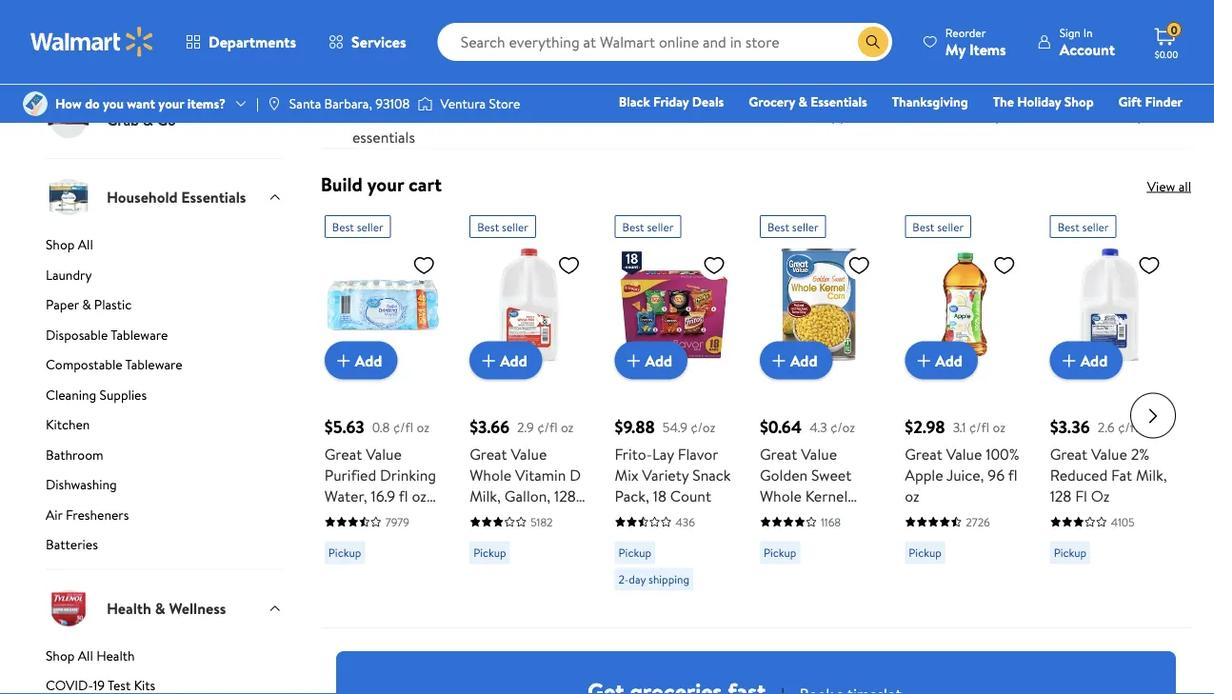 Task type: vqa. For each thing, say whether or not it's contained in the screenshot.
Next slide for Product Carousel list IMAGE
yes



Task type: locate. For each thing, give the bounding box(es) containing it.
¢/oz inside the $9.88 54.9 ¢/oz frito-lay flavor mix variety snack pack, 18 count
[[691, 417, 715, 436]]

how
[[55, 94, 82, 113]]

pickup up the day
[[619, 544, 651, 561]]

best seller up great value whole vitamin d milk, gallon, 128 fl oz image
[[477, 218, 529, 235]]

add button up $3.66
[[470, 341, 543, 379]]

1 add button from the left
[[325, 341, 397, 379]]

4 seller from the left
[[792, 218, 819, 235]]

fl for $5.63
[[399, 485, 408, 506]]

1 add from the left
[[355, 349, 382, 370]]

2 product group from the left
[[470, 207, 588, 620]]

1 horizontal spatial count
[[670, 485, 711, 506]]

product group containing $5.63
[[325, 207, 443, 620]]

¢/fl inside $3.66 2.9 ¢/fl oz great value whole vitamin d milk, gallon, 128 fl oz
[[537, 417, 558, 436]]

sweet
[[811, 464, 852, 485]]

reduced
[[1050, 464, 1108, 485]]

seller up great value 100% apple juice, 96 fl oz image
[[937, 218, 964, 235]]

0 vertical spatial tableware
[[111, 325, 168, 344]]

4 add to cart image from the left
[[913, 349, 935, 372]]

oz inside $3.36 2.6 ¢/fl oz great value 2% reduced fat milk, 128 fl oz
[[1142, 417, 1154, 436]]

3 add from the left
[[645, 349, 672, 370]]

¢/fl for $2.98
[[969, 417, 990, 436]]

1 seller from the left
[[357, 218, 383, 235]]

¢/fl inside $3.36 2.6 ¢/fl oz great value 2% reduced fat milk, 128 fl oz
[[1118, 417, 1138, 436]]

2 128 from the left
[[1050, 485, 1072, 506]]

1 pickup from the left
[[328, 544, 361, 561]]

all for household essentials
[[78, 235, 93, 254]]

essentials up home
[[811, 92, 867, 111]]

search icon image
[[866, 34, 881, 50]]

2 best seller from the left
[[477, 218, 529, 235]]

4 ¢/fl from the left
[[1118, 417, 1138, 436]]

0 horizontal spatial household
[[107, 186, 178, 207]]

golden
[[760, 464, 808, 485]]

paper
[[46, 295, 79, 314]]

2 ¢/fl from the left
[[537, 417, 558, 436]]

3 pickup from the left
[[619, 544, 651, 561]]

add to cart image
[[767, 349, 790, 372], [1058, 349, 1081, 372]]

5 pickup from the left
[[909, 544, 942, 561]]

pickup down gallon,
[[473, 544, 506, 561]]

walmart+ link
[[1117, 118, 1191, 139]]

household essentials
[[348, 104, 419, 147]]

the holiday shop
[[993, 92, 1094, 111]]

0 horizontal spatial 128
[[554, 485, 576, 506]]

1 product group from the left
[[325, 207, 443, 620]]

0 horizontal spatial essentials
[[181, 186, 246, 207]]

best seller for $2.98
[[913, 218, 964, 235]]

add for $3.66
[[500, 349, 527, 370]]

4 pickup from the left
[[764, 544, 797, 561]]

1 vertical spatial all
[[78, 646, 93, 665]]

flavor
[[678, 443, 718, 464]]

pickup down fl on the right of the page
[[1054, 544, 1087, 561]]

seller up great value whole vitamin d milk, gallon, 128 fl oz image
[[502, 218, 529, 235]]

1 horizontal spatial ¢/oz
[[831, 417, 855, 436]]

$2.98 3.1 ¢/fl oz great value 100% apple juice, 96 fl oz
[[905, 414, 1020, 506]]

1 all from the top
[[78, 235, 93, 254]]

2 pickup from the left
[[473, 544, 506, 561]]

3 seller from the left
[[647, 218, 674, 235]]

value inside $3.66 2.9 ¢/fl oz great value whole vitamin d milk, gallon, 128 fl oz
[[511, 443, 547, 464]]

0 horizontal spatial your
[[158, 94, 184, 113]]

holiday
[[1017, 92, 1061, 111]]

add button up the $3.36
[[1050, 341, 1123, 379]]

services button
[[312, 19, 422, 65]]

 image
[[417, 94, 433, 113]]

seller up great value 2% reduced fat milk, 128 fl oz image
[[1082, 218, 1109, 235]]

milk, left gallon,
[[470, 485, 501, 506]]

best down build
[[332, 218, 354, 235]]

personal care
[[488, 104, 577, 125]]

1 vertical spatial household
[[107, 186, 178, 207]]

$3.66 2.9 ¢/fl oz great value whole vitamin d milk, gallon, 128 fl oz
[[470, 414, 581, 527]]

great value 100% apple juice, 96 fl oz image
[[905, 245, 1023, 364]]

best seller down build
[[332, 218, 383, 235]]

6 seller from the left
[[1082, 218, 1109, 235]]

value down 4.3
[[801, 443, 837, 464]]

dishwashing
[[46, 475, 117, 494]]

add up 3.1
[[935, 349, 963, 370]]

tableware inside compostable tableware link
[[125, 355, 182, 374]]

home
[[835, 119, 870, 138]]

$3.36
[[1050, 414, 1090, 438]]

can
[[836, 527, 862, 548]]

93108
[[375, 94, 410, 113]]

128
[[554, 485, 576, 506], [1050, 485, 1072, 506]]

128 left fl on the right of the page
[[1050, 485, 1072, 506]]

great down the $3.36
[[1050, 443, 1088, 464]]

store
[[489, 94, 520, 113]]

¢/oz for $9.88
[[691, 417, 715, 436]]

black friday deals link
[[610, 91, 733, 112]]

oz right 15
[[817, 527, 832, 548]]

add for $2.98
[[935, 349, 963, 370]]

cleaning supplies link
[[46, 385, 283, 411]]

fl right 96
[[1008, 464, 1018, 485]]

 image for how
[[23, 91, 48, 116]]

1 ¢/fl from the left
[[393, 417, 413, 436]]

¢/fl inside $2.98 3.1 ¢/fl oz great value 100% apple juice, 96 fl oz
[[969, 417, 990, 436]]

0 horizontal spatial milk,
[[470, 485, 501, 506]]

best seller up great value 2% reduced fat milk, 128 fl oz image
[[1058, 218, 1109, 235]]

walmart+
[[1126, 119, 1183, 138]]

1 great from the left
[[325, 443, 362, 464]]

16.9
[[371, 485, 395, 506]]

your left cart
[[367, 171, 404, 197]]

0 horizontal spatial add to cart image
[[767, 349, 790, 372]]

1 vertical spatial tableware
[[125, 355, 182, 374]]

oz right 0.8
[[417, 417, 430, 436]]

best seller for $5.63
[[332, 218, 383, 235]]

add button up $5.63
[[325, 341, 397, 379]]

shop all link
[[46, 235, 283, 261]]

 image
[[23, 91, 48, 116], [267, 96, 282, 111]]

oz left gallon,
[[483, 506, 497, 527]]

laundry link
[[46, 265, 283, 291]]

0 horizontal spatial  image
[[23, 91, 48, 116]]

gift finder electronics
[[669, 92, 1183, 138]]

household essentials button
[[46, 158, 283, 235]]

¢/fl right the 2.9
[[537, 417, 558, 436]]

2 ¢/oz from the left
[[831, 417, 855, 436]]

ventura store
[[440, 94, 520, 113]]

¢/oz inside $0.64 4.3 ¢/oz great value golden sweet whole kernel corn, canned corn, 15 oz can
[[831, 417, 855, 436]]

1 horizontal spatial 128
[[1050, 485, 1072, 506]]

value down 3.1
[[946, 443, 982, 464]]

product group containing $9.88
[[615, 207, 733, 620]]

pickup for $9.88
[[619, 544, 651, 561]]

all for health & wellness
[[78, 646, 93, 665]]

2 value from the left
[[511, 443, 547, 464]]

how do you want your items?
[[55, 94, 226, 113]]

pickup left 15
[[764, 544, 797, 561]]

great for $5.63
[[325, 443, 362, 464]]

0 horizontal spatial count
[[401, 506, 442, 527]]

0 vertical spatial health
[[624, 104, 668, 125]]

best seller for $9.88
[[622, 218, 674, 235]]

$3.36 2.6 ¢/fl oz great value 2% reduced fat milk, 128 fl oz
[[1050, 414, 1167, 506]]

& for go
[[143, 109, 153, 130]]

milk, inside $3.66 2.9 ¢/fl oz great value whole vitamin d milk, gallon, 128 fl oz
[[470, 485, 501, 506]]

gift finder link
[[1110, 91, 1191, 112]]

pickup for $3.66
[[473, 544, 506, 561]]

add button
[[325, 341, 397, 379], [470, 341, 543, 379], [615, 341, 688, 379], [760, 341, 833, 379], [905, 341, 978, 379], [1050, 341, 1123, 379]]

6 best from the left
[[1058, 218, 1080, 235]]

add to cart image up $9.88
[[622, 349, 645, 372]]

great value purified drinking water, 16.9 fl oz bottles, 40 count image
[[325, 245, 443, 364]]

bottles,
[[325, 506, 375, 527]]

& for wellness
[[155, 597, 165, 618]]

¢/oz
[[691, 417, 715, 436], [831, 417, 855, 436]]

household up essentials
[[348, 104, 419, 125]]

milk, right the fat
[[1136, 464, 1167, 485]]

household essentials
[[107, 186, 246, 207]]

18
[[653, 485, 667, 506]]

1 vertical spatial essentials
[[181, 186, 246, 207]]

kernel
[[805, 485, 848, 506]]

finder
[[1145, 92, 1183, 111]]

5 add button from the left
[[905, 341, 978, 379]]

0 horizontal spatial ¢/oz
[[691, 417, 715, 436]]

1 add to cart image from the left
[[767, 349, 790, 372]]

one debit link
[[1028, 118, 1110, 139]]

walmart image
[[30, 27, 154, 57]]

bathroom
[[46, 445, 103, 464]]

drinking
[[380, 464, 436, 485]]

|
[[256, 94, 259, 113]]

& for essentials
[[798, 92, 808, 111]]

value down the 2.9
[[511, 443, 547, 464]]

household up shop all link
[[107, 186, 178, 207]]

household inside list
[[348, 104, 419, 125]]

tableware down paper & plastic link
[[111, 325, 168, 344]]

juice,
[[947, 464, 984, 485]]

add to cart image
[[332, 349, 355, 372], [477, 349, 500, 372], [622, 349, 645, 372], [913, 349, 935, 372]]

add up 54.9
[[645, 349, 672, 370]]

tableware inside the disposable tableware link
[[111, 325, 168, 344]]

3 add to cart image from the left
[[622, 349, 645, 372]]

1 horizontal spatial household
[[348, 104, 419, 125]]

list
[[309, 0, 1203, 148]]

pickup right can at the right bottom of page
[[909, 544, 942, 561]]

great value 2% reduced fat milk, 128 fl oz image
[[1050, 245, 1169, 364]]

whole left kernel at the right of the page
[[760, 485, 802, 506]]

lay
[[652, 443, 674, 464]]

5 seller from the left
[[937, 218, 964, 235]]

value inside $5.63 0.8 ¢/fl oz great value purified drinking water, 16.9 fl oz bottles, 40 count
[[366, 443, 402, 464]]

4 add button from the left
[[760, 341, 833, 379]]

 image right | on the top of the page
[[267, 96, 282, 111]]

6 best seller from the left
[[1058, 218, 1109, 235]]

account
[[1060, 39, 1115, 60]]

0 vertical spatial essentials
[[811, 92, 867, 111]]

1 value from the left
[[366, 443, 402, 464]]

value down 0.8
[[366, 443, 402, 464]]

sign in to add to favorites list, frito-lay flavor mix variety snack pack, 18 count image
[[703, 253, 726, 277]]

1 best seller from the left
[[332, 218, 383, 235]]

value inside $3.36 2.6 ¢/fl oz great value 2% reduced fat milk, 128 fl oz
[[1091, 443, 1127, 464]]

debit
[[1069, 119, 1101, 138]]

sign in to add to favorites list, great value purified drinking water, 16.9 fl oz bottles, 40 count image
[[412, 253, 435, 277]]

household
[[348, 104, 419, 125], [107, 186, 178, 207]]

add to cart image up $0.64 in the right of the page
[[767, 349, 790, 372]]

product group containing $3.36
[[1050, 207, 1169, 620]]

build your cart
[[321, 171, 442, 197]]

best for $0.64
[[767, 218, 789, 235]]

¢/fl
[[393, 417, 413, 436], [537, 417, 558, 436], [969, 417, 990, 436], [1118, 417, 1138, 436]]

6 product group from the left
[[1050, 207, 1169, 620]]

4 value from the left
[[946, 443, 982, 464]]

oz
[[417, 417, 430, 436], [561, 417, 574, 436], [993, 417, 1006, 436], [1142, 417, 1154, 436], [412, 485, 427, 506], [905, 485, 920, 506], [483, 506, 497, 527], [817, 527, 832, 548]]

health
[[624, 104, 668, 125], [107, 597, 151, 618], [96, 646, 135, 665]]

best up great value 2% reduced fat milk, 128 fl oz image
[[1058, 218, 1080, 235]]

add button up $0.64 in the right of the page
[[760, 341, 833, 379]]

¢/fl right 3.1
[[969, 417, 990, 436]]

4 best seller from the left
[[767, 218, 819, 235]]

add to cart image up $3.66
[[477, 349, 500, 372]]

6 add button from the left
[[1050, 341, 1123, 379]]

$9.88 54.9 ¢/oz frito-lay flavor mix variety snack pack, 18 count
[[615, 414, 731, 506]]

& inside "link"
[[798, 92, 808, 111]]

& for plastic
[[82, 295, 91, 314]]

beauty link
[[916, 0, 1042, 125]]

0 vertical spatial household
[[348, 104, 419, 125]]

best for $5.63
[[332, 218, 354, 235]]

your right want on the top left of the page
[[158, 94, 184, 113]]

household inside dropdown button
[[107, 186, 178, 207]]

value for $3.66
[[511, 443, 547, 464]]

¢/fl inside $5.63 0.8 ¢/fl oz great value purified drinking water, 16.9 fl oz bottles, 40 count
[[393, 417, 413, 436]]

best seller up great value 100% apple juice, 96 fl oz image
[[913, 218, 964, 235]]

add button up $9.88
[[615, 341, 688, 379]]

1 ¢/oz from the left
[[691, 417, 715, 436]]

¢/oz right 4.3
[[831, 417, 855, 436]]

best for $2.98
[[913, 218, 935, 235]]

oz right the 2.9
[[561, 417, 574, 436]]

fl
[[1008, 464, 1018, 485], [399, 485, 408, 506], [470, 506, 479, 527]]

128 right gallon,
[[554, 485, 576, 506]]

add for $5.63
[[355, 349, 382, 370]]

3 ¢/fl from the left
[[969, 417, 990, 436]]

whole down $3.66
[[470, 464, 512, 485]]

2 add to cart image from the left
[[477, 349, 500, 372]]

barbara,
[[324, 94, 372, 113]]

3 product group from the left
[[615, 207, 733, 620]]

1 best from the left
[[332, 218, 354, 235]]

best up great value whole vitamin d milk, gallon, 128 fl oz image
[[477, 218, 499, 235]]

sign in to add to favorites list, great value 100% apple juice, 96 fl oz image
[[993, 253, 1016, 277]]

product group
[[325, 207, 443, 620], [470, 207, 588, 620], [615, 207, 733, 620], [760, 207, 878, 620], [905, 207, 1023, 620], [1050, 207, 1169, 620]]

dishwashing link
[[46, 475, 283, 501]]

add up the 2.9
[[500, 349, 527, 370]]

7979
[[385, 513, 409, 530]]

1 add to cart image from the left
[[332, 349, 355, 372]]

items
[[969, 39, 1006, 60]]

4 best from the left
[[767, 218, 789, 235]]

add to cart image up $5.63
[[332, 349, 355, 372]]

household for household essentials
[[107, 186, 178, 207]]

fl left gallon,
[[470, 506, 479, 527]]

fl right 16.9
[[399, 485, 408, 506]]

best seller up great value golden sweet whole kernel corn, canned corn, 15 oz can image
[[767, 218, 819, 235]]

milk, for $3.66
[[470, 485, 501, 506]]

toy
[[758, 119, 778, 138]]

best up frito-lay flavor mix variety snack pack, 18 count image
[[622, 218, 644, 235]]

¢/fl for $5.63
[[393, 417, 413, 436]]

health for health & wellness
[[624, 104, 668, 125]]

value down 2.6
[[1091, 443, 1127, 464]]

milk, inside $3.36 2.6 ¢/fl oz great value 2% reduced fat milk, 128 fl oz
[[1136, 464, 1167, 485]]

1 vertical spatial health
[[107, 597, 151, 618]]

3 best seller from the left
[[622, 218, 674, 235]]

health & wellness
[[107, 597, 226, 618]]

best up great value golden sweet whole kernel corn, canned corn, 15 oz can image
[[767, 218, 789, 235]]

vitamin
[[515, 464, 566, 485]]

oz right 16.9
[[412, 485, 427, 506]]

fl for $2.98
[[1008, 464, 1018, 485]]

pickup for $5.63
[[328, 544, 361, 561]]

5 best seller from the left
[[913, 218, 964, 235]]

1 vertical spatial your
[[367, 171, 404, 197]]

santa
[[289, 94, 321, 113]]

3 best from the left
[[622, 218, 644, 235]]

add up 0.8
[[355, 349, 382, 370]]

3 add button from the left
[[615, 341, 688, 379]]

pickup down bottles,
[[328, 544, 361, 561]]

2 all from the top
[[78, 646, 93, 665]]

$0.64
[[760, 414, 802, 438]]

3 great from the left
[[760, 443, 798, 464]]

pickup for $0.64
[[764, 544, 797, 561]]

1 horizontal spatial add to cart image
[[1058, 349, 1081, 372]]

add to cart image for $3.66
[[477, 349, 500, 372]]

5 great from the left
[[1050, 443, 1088, 464]]

2 add to cart image from the left
[[1058, 349, 1081, 372]]

electronics
[[669, 119, 733, 138]]

0 horizontal spatial whole
[[470, 464, 512, 485]]

0 horizontal spatial fl
[[399, 485, 408, 506]]

essentials inside "link"
[[811, 92, 867, 111]]

5 value from the left
[[1091, 443, 1127, 464]]

great down $0.64 in the right of the page
[[760, 443, 798, 464]]

great inside $2.98 3.1 ¢/fl oz great value 100% apple juice, 96 fl oz
[[905, 443, 943, 464]]

tableware down the disposable tableware link
[[125, 355, 182, 374]]

milk,
[[1136, 464, 1167, 485], [470, 485, 501, 506]]

great value whole vitamin d milk, gallon, 128 fl oz image
[[470, 245, 588, 364]]

value
[[366, 443, 402, 464], [511, 443, 547, 464], [801, 443, 837, 464], [946, 443, 982, 464], [1091, 443, 1127, 464]]

2 seller from the left
[[502, 218, 529, 235]]

2 corn, from the top
[[760, 527, 797, 548]]

2 add button from the left
[[470, 341, 543, 379]]

value inside $2.98 3.1 ¢/fl oz great value 100% apple juice, 96 fl oz
[[946, 443, 982, 464]]

seller for $9.88
[[647, 218, 674, 235]]

4 product group from the left
[[760, 207, 878, 620]]

best up great value 100% apple juice, 96 fl oz image
[[913, 218, 935, 235]]

water,
[[325, 485, 367, 506]]

one
[[1037, 119, 1065, 138]]

2 add from the left
[[500, 349, 527, 370]]

¢/oz up flavor
[[691, 417, 715, 436]]

great for $2.98
[[905, 443, 943, 464]]

4 great from the left
[[905, 443, 943, 464]]

¢/fl right 2.6
[[1118, 417, 1138, 436]]

great inside $5.63 0.8 ¢/fl oz great value purified drinking water, 16.9 fl oz bottles, 40 count
[[325, 443, 362, 464]]

seller up frito-lay flavor mix variety snack pack, 18 count image
[[647, 218, 674, 235]]

count up 436
[[670, 485, 711, 506]]

oz up 2%
[[1142, 417, 1154, 436]]

best for $9.88
[[622, 218, 644, 235]]

essentials up shop all link
[[181, 186, 246, 207]]

6 add from the left
[[1081, 349, 1108, 370]]

2 best from the left
[[477, 218, 499, 235]]

go
[[157, 109, 176, 130]]

great down $2.98 on the right bottom of page
[[905, 443, 943, 464]]

1 128 from the left
[[554, 485, 576, 506]]

1 horizontal spatial milk,
[[1136, 464, 1167, 485]]

 image left how
[[23, 91, 48, 116]]

0 vertical spatial all
[[78, 235, 93, 254]]

add to cart image for great value golden sweet whole kernel corn, canned corn, 15 oz can image
[[767, 349, 790, 372]]

& inside list
[[671, 104, 681, 125]]

essentials inside dropdown button
[[181, 186, 246, 207]]

great inside $0.64 4.3 ¢/oz great value golden sweet whole kernel corn, canned corn, 15 oz can
[[760, 443, 798, 464]]

fl inside $5.63 0.8 ¢/fl oz great value purified drinking water, 16.9 fl oz bottles, 40 count
[[399, 485, 408, 506]]

5 best from the left
[[913, 218, 935, 235]]

great inside $3.66 2.9 ¢/fl oz great value whole vitamin d milk, gallon, 128 fl oz
[[470, 443, 507, 464]]

1 horizontal spatial fl
[[470, 506, 479, 527]]

oz up 100%
[[993, 417, 1006, 436]]

3 value from the left
[[801, 443, 837, 464]]

shop inside shop all health link
[[46, 646, 75, 665]]

add up 2.6
[[1081, 349, 1108, 370]]

great inside $3.36 2.6 ¢/fl oz great value 2% reduced fat milk, 128 fl oz
[[1050, 443, 1088, 464]]

add button up $2.98 on the right bottom of page
[[905, 341, 978, 379]]

5 product group from the left
[[905, 207, 1023, 620]]

toy shop
[[758, 119, 810, 138]]

count right 40
[[401, 506, 442, 527]]

seller up great value golden sweet whole kernel corn, canned corn, 15 oz can image
[[792, 218, 819, 235]]

5 add from the left
[[935, 349, 963, 370]]

4 add from the left
[[790, 349, 818, 370]]

add for $9.88
[[645, 349, 672, 370]]

grab & go
[[107, 109, 176, 130]]

great down $5.63
[[325, 443, 362, 464]]

whole inside $0.64 4.3 ¢/oz great value golden sweet whole kernel corn, canned corn, 15 oz can
[[760, 485, 802, 506]]

health inside dropdown button
[[107, 597, 151, 618]]

plastic
[[94, 295, 132, 314]]

great down $3.66
[[470, 443, 507, 464]]

add to cart image up $2.98 on the right bottom of page
[[913, 349, 935, 372]]

oz
[[1091, 485, 1110, 506]]

the holiday shop link
[[984, 91, 1102, 112]]

1 horizontal spatial whole
[[760, 485, 802, 506]]

items?
[[187, 94, 226, 113]]

thanksgiving link
[[884, 91, 977, 112]]

add to cart image up the $3.36
[[1058, 349, 1081, 372]]

seller down build your cart
[[357, 218, 383, 235]]

2 great from the left
[[470, 443, 507, 464]]

1 horizontal spatial essentials
[[811, 92, 867, 111]]

¢/fl right 0.8
[[393, 417, 413, 436]]

departments button
[[170, 19, 312, 65]]

best seller up frito-lay flavor mix variety snack pack, 18 count image
[[622, 218, 674, 235]]

add up 4.3
[[790, 349, 818, 370]]

1 horizontal spatial  image
[[267, 96, 282, 111]]

2 horizontal spatial fl
[[1008, 464, 1018, 485]]

pickup for $2.98
[[909, 544, 942, 561]]

fl inside $2.98 3.1 ¢/fl oz great value 100% apple juice, 96 fl oz
[[1008, 464, 1018, 485]]



Task type: describe. For each thing, give the bounding box(es) containing it.
santa barbara, 93108
[[289, 94, 410, 113]]

count inside the $9.88 54.9 ¢/oz frito-lay flavor mix variety snack pack, 18 count
[[670, 485, 711, 506]]

home link
[[826, 118, 878, 139]]

0
[[1171, 22, 1178, 38]]

fresheners
[[66, 505, 129, 524]]

disposable tableware
[[46, 325, 168, 344]]

add button for $2.98
[[905, 341, 978, 379]]

& for wellness
[[671, 104, 681, 125]]

view
[[1147, 177, 1176, 195]]

pet
[[791, 104, 814, 125]]

black friday deals
[[619, 92, 724, 111]]

product group containing $2.98
[[905, 207, 1023, 620]]

2.6
[[1098, 417, 1115, 436]]

laundry
[[46, 265, 92, 284]]

kitchen link
[[46, 415, 283, 441]]

4105
[[1111, 513, 1135, 530]]

add to cart image for $2.98
[[913, 349, 935, 372]]

grocery
[[749, 92, 795, 111]]

beauty
[[956, 104, 1002, 125]]

$0.00
[[1155, 48, 1178, 60]]

sign in to add to favorites list, great value 2% reduced fat milk, 128 fl oz image
[[1138, 253, 1161, 277]]

snack
[[693, 464, 731, 485]]

seller for $5.63
[[357, 218, 383, 235]]

mix
[[615, 464, 639, 485]]

tableware for compostable tableware
[[125, 355, 182, 374]]

0.8
[[372, 417, 390, 436]]

¢/oz for $0.64
[[831, 417, 855, 436]]

great for $3.66
[[470, 443, 507, 464]]

oz inside $0.64 4.3 ¢/oz great value golden sweet whole kernel corn, canned corn, 15 oz can
[[817, 527, 832, 548]]

frito-lay flavor mix variety snack pack, 18 count image
[[615, 245, 733, 364]]

all
[[1179, 177, 1191, 195]]

sign
[[1060, 24, 1081, 40]]

3.1
[[953, 417, 966, 436]]

add for $0.64
[[790, 349, 818, 370]]

$2.98
[[905, 414, 945, 438]]

seller for $3.66
[[502, 218, 529, 235]]

health for health & wellness
[[107, 597, 151, 618]]

pet supplies
[[791, 104, 870, 125]]

bathroom link
[[46, 445, 283, 471]]

whole inside $3.66 2.9 ¢/fl oz great value whole vitamin d milk, gallon, 128 fl oz
[[470, 464, 512, 485]]

128 inside $3.66 2.9 ¢/fl oz great value whole vitamin d milk, gallon, 128 fl oz
[[554, 485, 576, 506]]

6 pickup from the left
[[1054, 544, 1087, 561]]

apple
[[905, 464, 943, 485]]

household for household essentials
[[348, 104, 419, 125]]

value inside $0.64 4.3 ¢/oz great value golden sweet whole kernel corn, canned corn, 15 oz can
[[801, 443, 837, 464]]

best for $3.66
[[477, 218, 499, 235]]

tableware for disposable tableware
[[111, 325, 168, 344]]

fl inside $3.66 2.9 ¢/fl oz great value whole vitamin d milk, gallon, 128 fl oz
[[470, 506, 479, 527]]

in
[[1084, 24, 1093, 40]]

reorder
[[946, 24, 986, 40]]

supplies
[[100, 385, 147, 404]]

best seller for $3.66
[[477, 218, 529, 235]]

2-
[[619, 571, 629, 587]]

canned
[[800, 506, 851, 527]]

air fresheners
[[46, 505, 129, 524]]

40
[[379, 506, 398, 527]]

next slide for product carousel list image
[[1130, 393, 1176, 438]]

reorder my items
[[946, 24, 1006, 60]]

add button for $0.64
[[760, 341, 833, 379]]

 image for santa
[[267, 96, 282, 111]]

cart
[[409, 171, 442, 197]]

shop inside shop all link
[[46, 235, 75, 254]]

milk, for $3.36
[[1136, 464, 1167, 485]]

shipping
[[649, 571, 690, 587]]

disposable tableware link
[[46, 325, 283, 351]]

value for $2.98
[[946, 443, 982, 464]]

product group containing $0.64
[[760, 207, 878, 620]]

grocery & essentials
[[749, 92, 867, 111]]

gallon,
[[505, 485, 551, 506]]

sign in account
[[1060, 24, 1115, 60]]

care
[[548, 104, 577, 125]]

d
[[570, 464, 581, 485]]

436
[[676, 513, 695, 530]]

add to cart image for $5.63
[[332, 349, 355, 372]]

view all link
[[1147, 177, 1191, 195]]

add to cart image for $9.88
[[622, 349, 645, 372]]

services
[[352, 31, 406, 52]]

Walmart Site-Wide search field
[[438, 23, 892, 61]]

health & wellness button
[[46, 569, 283, 646]]

seller for $0.64
[[792, 218, 819, 235]]

2 vertical spatial health
[[96, 646, 135, 665]]

add button for $5.63
[[325, 341, 397, 379]]

view all
[[1147, 177, 1191, 195]]

pet supplies link
[[767, 0, 894, 125]]

compostable tableware
[[46, 355, 182, 374]]

Search search field
[[438, 23, 892, 61]]

wellness
[[169, 597, 226, 618]]

100%
[[986, 443, 1020, 464]]

add to cart image for great value 2% reduced fat milk, 128 fl oz image
[[1058, 349, 1081, 372]]

$9.88
[[615, 414, 655, 438]]

list containing household essentials
[[309, 0, 1203, 148]]

¢/fl for $3.66
[[537, 417, 558, 436]]

you
[[103, 94, 124, 113]]

compostable tableware link
[[46, 355, 283, 381]]

0 vertical spatial your
[[158, 94, 184, 113]]

ventura
[[440, 94, 486, 113]]

compostable
[[46, 355, 123, 374]]

value for $5.63
[[366, 443, 402, 464]]

add button for $9.88
[[615, 341, 688, 379]]

frito-
[[615, 443, 652, 464]]

paper & plastic
[[46, 295, 132, 314]]

15
[[800, 527, 814, 548]]

grocery & essentials link
[[740, 91, 876, 112]]

kitchen
[[46, 415, 90, 434]]

air
[[46, 505, 63, 524]]

baby
[[1112, 104, 1145, 125]]

128 inside $3.36 2.6 ¢/fl oz great value 2% reduced fat milk, 128 fl oz
[[1050, 485, 1072, 506]]

oz left juice,
[[905, 485, 920, 506]]

shop inside toy shop link
[[781, 119, 810, 138]]

1 horizontal spatial your
[[367, 171, 404, 197]]

pack,
[[615, 485, 649, 506]]

seller for $2.98
[[937, 218, 964, 235]]

count inside $5.63 0.8 ¢/fl oz great value purified drinking water, 16.9 fl oz bottles, 40 count
[[401, 506, 442, 527]]

best seller for $0.64
[[767, 218, 819, 235]]

friday
[[653, 92, 689, 111]]

shop inside 'the holiday shop' link
[[1065, 92, 1094, 111]]

registry link
[[955, 118, 1021, 139]]

add button for $3.66
[[470, 341, 543, 379]]

the
[[993, 92, 1014, 111]]

departments
[[209, 31, 296, 52]]

registry
[[964, 119, 1012, 138]]

1168
[[821, 513, 841, 530]]

product group containing $3.66
[[470, 207, 588, 620]]

great value golden sweet whole kernel corn, canned corn, 15 oz can image
[[760, 245, 878, 364]]

1 corn, from the top
[[760, 506, 797, 527]]

sign in to add to favorites list, great value whole vitamin d milk, gallon, 128 fl oz image
[[558, 253, 580, 277]]

supplies
[[817, 104, 870, 125]]

sign in to add to favorites list, great value golden sweet whole kernel corn, canned corn, 15 oz can image
[[848, 253, 871, 277]]



